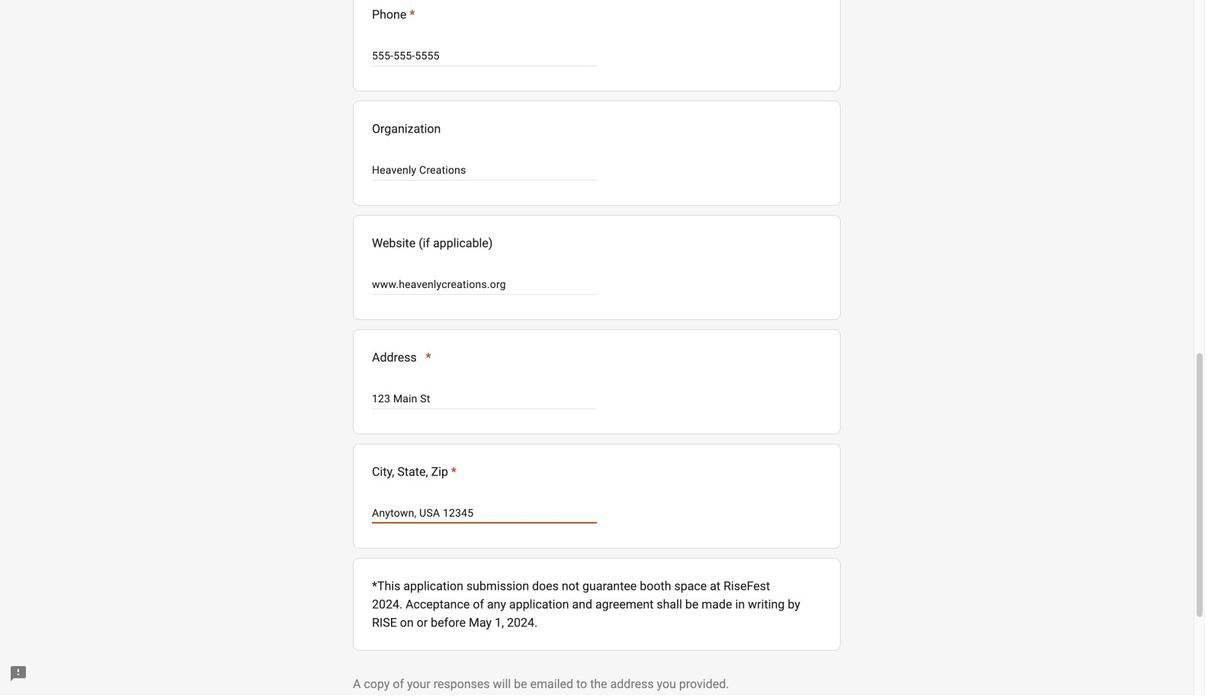 Task type: describe. For each thing, give the bounding box(es) containing it.
2 heading from the top
[[372, 348, 431, 367]]

required question element for third heading from the top
[[448, 463, 457, 481]]

3 heading from the top
[[372, 463, 457, 481]]



Task type: locate. For each thing, give the bounding box(es) containing it.
2 vertical spatial required question element
[[448, 463, 457, 481]]

required question element for 3rd heading from the bottom of the page
[[407, 5, 415, 24]]

report a problem to google image
[[9, 665, 27, 683]]

0 horizontal spatial required question element
[[407, 5, 415, 24]]

required question element
[[407, 5, 415, 24], [423, 348, 431, 367], [448, 463, 457, 481]]

list item
[[353, 558, 841, 651]]

None text field
[[372, 47, 597, 65], [372, 390, 597, 408], [372, 47, 597, 65], [372, 390, 597, 408]]

2 vertical spatial heading
[[372, 463, 457, 481]]

1 vertical spatial heading
[[372, 348, 431, 367]]

1 vertical spatial required question element
[[423, 348, 431, 367]]

list
[[353, 0, 841, 651]]

1 horizontal spatial required question element
[[423, 348, 431, 367]]

0 vertical spatial heading
[[372, 5, 415, 24]]

1 heading from the top
[[372, 5, 415, 24]]

heading
[[372, 5, 415, 24], [372, 348, 431, 367], [372, 463, 457, 481]]

required question element for 2nd heading from the top
[[423, 348, 431, 367]]

2 horizontal spatial required question element
[[448, 463, 457, 481]]

0 vertical spatial required question element
[[407, 5, 415, 24]]

None text field
[[372, 161, 597, 179], [372, 275, 597, 293], [372, 504, 597, 522], [372, 161, 597, 179], [372, 275, 597, 293], [372, 504, 597, 522]]



Task type: vqa. For each thing, say whether or not it's contained in the screenshot.
Move
no



